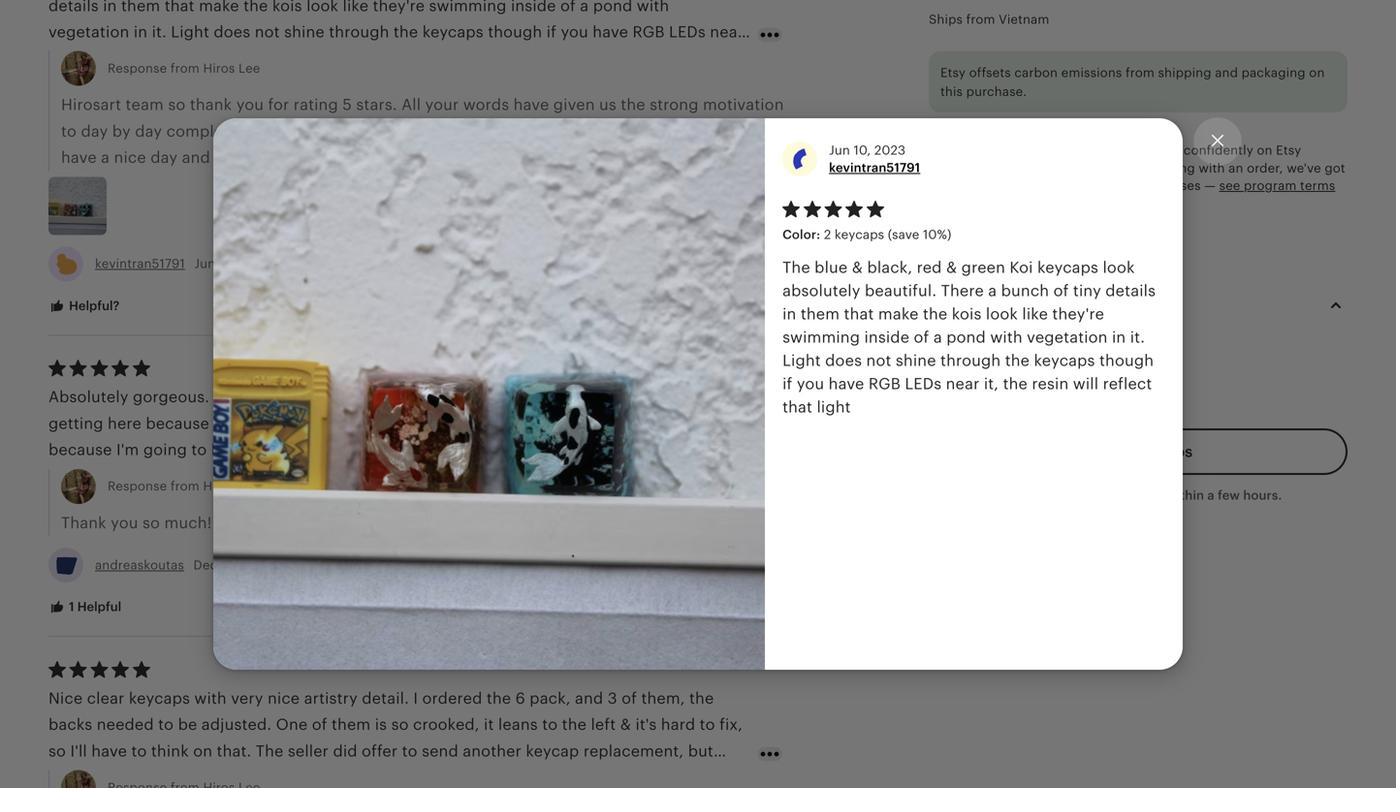 Task type: vqa. For each thing, say whether or not it's contained in the screenshot.
etsy, inc. link
no



Task type: locate. For each thing, give the bounding box(es) containing it.
keycaps up be
[[129, 690, 190, 707]]

10, inside jun 10, 2023 kevintran51791
[[854, 143, 871, 157]]

jun inside jun 10, 2023 kevintran51791
[[829, 143, 850, 157]]

lee for compliment.
[[238, 479, 260, 494]]

real
[[683, 415, 711, 432]]

0 vertical spatial thank
[[489, 123, 534, 140]]

because
[[146, 415, 209, 432], [48, 441, 112, 459]]

0 vertical spatial but
[[398, 415, 423, 432]]

packaging
[[1241, 65, 1306, 80]]

1 vertical spatial with
[[990, 328, 1023, 346]]

i'm
[[116, 441, 139, 459]]

to right going
[[191, 441, 207, 459]]

0 horizontal spatial 2023
[[240, 257, 271, 271]]

1 vertical spatial your
[[987, 178, 1014, 193]]

is inside nice clear keycaps with very nice artistry detail. i ordered the 6 pack, and 3 of them, the backs needed to be adjusted. one of them is so crooked, it leans to the left & it's hard to fix, so i'll have to think on that. the seller did offer to send another keycap replacement, but after he asked me to fix them. i was a bit frustrated due to the one that's crooked happe
[[375, 716, 387, 734]]

through
[[940, 352, 1001, 369]]

and down 'complete'
[[182, 149, 210, 166]]

nice down by
[[114, 149, 146, 166]]

18,
[[221, 558, 238, 572]]

so down detail.
[[391, 716, 409, 734]]

lee inside 'hiros lee owner of'
[[1074, 329, 1112, 357]]

but down hard in the bottom left of the page
[[688, 742, 713, 760]]

for left all
[[1051, 178, 1068, 193]]

0 horizontal spatial your
[[425, 96, 459, 114]]

1 vertical spatial it
[[484, 716, 494, 734]]

on inside nice clear keycaps with very nice artistry detail. i ordered the 6 pack, and 3 of them, the backs needed to be adjusted. one of them is so crooked, it leans to the left & it's hard to fix, so i'll have to think on that. the seller did offer to send another keycap replacement, but after he asked me to fix them. i was a bit frustrated due to the one that's crooked happe
[[193, 742, 212, 760]]

i right them.
[[278, 769, 283, 786]]

0 horizontal spatial them
[[332, 716, 371, 734]]

0 vertical spatial response from hiros lee
[[108, 61, 260, 76]]

(save
[[888, 227, 919, 242]]

3
[[608, 690, 617, 707]]

that
[[844, 305, 874, 323], [782, 398, 812, 416]]

to left 'fix'
[[187, 769, 203, 786]]

is up offer
[[375, 716, 387, 734]]

1 vertical spatial on
[[1257, 143, 1273, 158]]

from inside the etsy offsets carbon emissions from shipping and packaging on this purchase.
[[1126, 65, 1155, 80]]

1 horizontal spatial it.
[[1130, 328, 1145, 346]]

0 vertical spatial jun
[[829, 143, 850, 157]]

a left great
[[362, 514, 371, 532]]

6
[[515, 690, 525, 707]]

nicer
[[454, 388, 493, 406]]

1 response from hiros lee from the top
[[108, 61, 260, 76]]

1 horizontal spatial but
[[688, 742, 713, 760]]

have down does
[[829, 375, 864, 392]]

a inside nice clear keycaps with very nice artistry detail. i ordered the 6 pack, and 3 of them, the backs needed to be adjusted. one of them is so crooked, it leans to the left & it's hard to fix, so i'll have to think on that. the seller did offer to send another keycap replacement, but after he asked me to fix them. i was a bit frustrated due to the one that's crooked happe
[[320, 769, 329, 786]]

rating
[[294, 96, 338, 114]]

0 horizontal spatial 10,
[[219, 257, 236, 271]]

was
[[442, 415, 471, 432], [287, 769, 316, 786]]

2
[[824, 227, 831, 242]]

is right item
[[438, 388, 450, 406]]

he
[[88, 769, 107, 786]]

again
[[295, 149, 337, 166]]

1 vertical spatial thank
[[61, 514, 106, 532]]

0 vertical spatial it.
[[1130, 328, 1145, 346]]

etsy up the this
[[940, 65, 966, 80]]

like
[[1022, 305, 1048, 323]]

getting
[[48, 415, 103, 432]]

of up the 'shine'
[[914, 328, 929, 346]]

kois
[[952, 305, 982, 323]]

keycaps right 2
[[835, 227, 884, 242]]

0 vertical spatial if
[[1042, 161, 1051, 175]]

think
[[151, 742, 189, 760]]

for
[[268, 96, 289, 114], [571, 123, 592, 140], [1051, 178, 1068, 193]]

jun for jun 10, 2023 kevintran51791
[[829, 143, 850, 157]]

1 horizontal spatial was
[[442, 415, 471, 432]]

for left rating
[[268, 96, 289, 114]]

a left pond
[[933, 328, 942, 346]]

but inside nice clear keycaps with very nice artistry detail. i ordered the 6 pack, and 3 of them, the backs needed to be adjusted. one of them is so crooked, it leans to the left & it's hard to fix, so i'll have to think on that. the seller did offer to send another keycap replacement, but after he asked me to fix them. i was a bit frustrated due to the one that's crooked happe
[[688, 742, 713, 760]]

thank you so much! your satisfaction is a great compliment.
[[61, 514, 515, 532]]

goes
[[1123, 161, 1153, 175]]

day down hirosart
[[81, 123, 108, 140]]

within a few hours.
[[1166, 488, 1282, 503]]

1 vertical spatial response from hiros lee
[[108, 479, 260, 494]]

etsy
[[940, 65, 966, 80], [1276, 143, 1301, 158]]

0 vertical spatial with
[[1199, 161, 1225, 175]]

2 response from hiros lee from the top
[[108, 479, 260, 494]]

leans
[[498, 716, 538, 734]]

1 horizontal spatial the
[[782, 259, 810, 276]]

0 vertical spatial on
[[1309, 65, 1325, 80]]

that up inside
[[844, 305, 874, 323]]

2 horizontal spatial on
[[1309, 65, 1325, 80]]

was down nicer
[[442, 415, 471, 432]]

to right 'due'
[[470, 769, 485, 786]]

i right detail.
[[413, 690, 418, 707]]

the right it,
[[1003, 375, 1028, 392]]

lee up your
[[238, 479, 260, 494]]

it. inside absolutely gorgeous. i can't stop looking at it. item is nicer even than the pictures. it took a while getting here because of the royal mail strikes, but it was worth the wait!   i am now in real trouble, because i'm going to have to get more.   ...i'll turn the heating off.
[[380, 388, 395, 406]]

our
[[242, 123, 268, 140], [412, 123, 438, 140]]

if inside the blue & black, red & green koi keycaps look absolutely beautiful. there a bunch of tiny details in them that make the kois look like they're swimming inside of a pond with vegetation in it. light does not shine through the keycaps though if you have rgb leds near it, the resin will reflect that light
[[782, 375, 792, 392]]

shipping
[[1158, 65, 1211, 80]]

1 horizontal spatial etsy
[[1276, 143, 1301, 158]]

bunch
[[1001, 282, 1049, 299]]

hiros up your
[[203, 479, 235, 494]]

have inside nice clear keycaps with very nice artistry detail. i ordered the 6 pack, and 3 of them, the backs needed to be adjusted. one of them is so crooked, it leans to the left & it's hard to fix, so i'll have to think on that. the seller did offer to send another keycap replacement, but after he asked me to fix them. i was a bit frustrated due to the one that's crooked happe
[[91, 742, 127, 760]]

also
[[377, 123, 408, 140]]

an
[[1228, 161, 1243, 175]]

in right 'again'
[[341, 149, 355, 166]]

2 horizontal spatial with
[[1199, 161, 1225, 175]]

0 horizontal spatial it
[[427, 415, 437, 432]]

response from hiros lee for much!
[[108, 479, 260, 494]]

them up did
[[332, 716, 371, 734]]

that left light
[[782, 398, 812, 416]]

1 vertical spatial the
[[256, 742, 284, 760]]

0 vertical spatial them
[[801, 305, 840, 323]]

0 horizontal spatial that
[[782, 398, 812, 416]]

0 vertical spatial look
[[1103, 259, 1135, 276]]

1 vertical spatial it.
[[380, 388, 395, 406]]

absolutely
[[48, 388, 129, 406]]

response from hiros lee up the much!
[[108, 479, 260, 494]]

keycaps inside nice clear keycaps with very nice artistry detail. i ordered the 6 pack, and 3 of them, the backs needed to be adjusted. one of them is so crooked, it leans to the left & it's hard to fix, so i'll have to think on that. the seller did offer to send another keycap replacement, but after he asked me to fix them. i was a bit frustrated due to the one that's crooked happe
[[129, 690, 190, 707]]

hiros inside 'hiros lee owner of'
[[1013, 329, 1069, 357]]

by
[[112, 123, 131, 140]]

2022
[[241, 558, 272, 572]]

0 vertical spatial for
[[268, 96, 289, 114]]

it. right at at the left of page
[[380, 388, 395, 406]]

the right "through"
[[1005, 352, 1030, 369]]

1 horizontal spatial is
[[375, 716, 387, 734]]

nice up one
[[268, 690, 300, 707]]

with up —
[[1199, 161, 1225, 175]]

0 horizontal spatial because
[[48, 441, 112, 459]]

0 horizontal spatial etsy
[[940, 65, 966, 80]]

1 horizontal spatial jun
[[829, 143, 850, 157]]

the up them.
[[256, 742, 284, 760]]

& right blue
[[852, 259, 863, 276]]

because down gorgeous.
[[146, 415, 209, 432]]

you
[[236, 96, 264, 114], [539, 123, 566, 140], [759, 123, 787, 140], [797, 375, 824, 392], [111, 514, 138, 532]]

if
[[1042, 161, 1051, 175], [782, 375, 792, 392]]

for inside shop confidently on etsy knowing if something goes wrong with an order, we've got your back for all eligible purchases —
[[1051, 178, 1068, 193]]

0 vertical spatial 10,
[[854, 143, 871, 157]]

2 vertical spatial is
[[375, 716, 387, 734]]

it
[[427, 415, 437, 432], [484, 716, 494, 734]]

10,
[[854, 143, 871, 157], [219, 257, 236, 271]]

jun for jun 10, 2023
[[194, 257, 215, 271]]

0 vertical spatial is
[[438, 388, 450, 406]]

1 horizontal spatial 10,
[[854, 143, 871, 157]]

of left will
[[1058, 365, 1070, 379]]

absolutely
[[782, 282, 860, 299]]

was inside nice clear keycaps with very nice artistry detail. i ordered the 6 pack, and 3 of them, the backs needed to be adjusted. one of them is so crooked, it leans to the left & it's hard to fix, so i'll have to think on that. the seller did offer to send another keycap replacement, but after he asked me to fix them. i was a bit frustrated due to the one that's crooked happe
[[287, 769, 316, 786]]

look up details
[[1103, 259, 1135, 276]]

etsy up we've
[[1276, 143, 1301, 158]]

the left 6
[[487, 690, 511, 707]]

10%)
[[923, 227, 952, 242]]

1 vertical spatial lee
[[1074, 329, 1112, 357]]

your down 'knowing'
[[987, 178, 1014, 193]]

you down light
[[797, 375, 824, 392]]

more.
[[300, 441, 344, 459]]

it up another
[[484, 716, 494, 734]]

0 horizontal spatial on
[[193, 742, 212, 760]]

the down can't at the left
[[233, 415, 258, 432]]

2 vertical spatial for
[[1051, 178, 1068, 193]]

10, for jun 10, 2023 kevintran51791
[[854, 143, 871, 157]]

detail.
[[362, 690, 409, 707]]

0 vertical spatial that
[[844, 305, 874, 323]]

was down seller
[[287, 769, 316, 786]]

us.
[[688, 123, 710, 140]]

1 horizontal spatial your
[[987, 178, 1014, 193]]

a inside absolutely gorgeous. i can't stop looking at it. item is nicer even than the pictures. it took a while getting here because of the royal mail strikes, but it was worth the wait!   i am now in real trouble, because i'm going to have to get more.   ...i'll turn the heating off.
[[728, 388, 737, 406]]

thank inside the hirosart team so thank you for rating 5 stars. all your words have given us the strong motivation to day by day complete our products and also our store. thank you for believing in us. hope you have a nice day and we'll meet again in the future!
[[489, 123, 534, 140]]

so right team
[[168, 96, 186, 114]]

hiros down like
[[1013, 329, 1069, 357]]

but down item
[[398, 415, 423, 432]]

1 horizontal spatial thank
[[489, 123, 534, 140]]

that's
[[551, 769, 593, 786]]

1 horizontal spatial them
[[801, 305, 840, 323]]

1 vertical spatial response
[[108, 479, 167, 494]]

0 vertical spatial etsy
[[940, 65, 966, 80]]

leds
[[905, 375, 942, 392]]

0 vertical spatial was
[[442, 415, 471, 432]]

0 vertical spatial nice
[[114, 149, 146, 166]]

response for you
[[108, 479, 167, 494]]

on up 'fix'
[[193, 742, 212, 760]]

1 vertical spatial hiros
[[1013, 329, 1069, 357]]

response from hiros lee
[[108, 61, 260, 76], [108, 479, 260, 494]]

1 vertical spatial if
[[782, 375, 792, 392]]

1 vertical spatial for
[[571, 123, 592, 140]]

0 vertical spatial lee
[[238, 61, 260, 76]]

2 horizontal spatial for
[[1051, 178, 1068, 193]]

1 horizontal spatial with
[[990, 328, 1023, 346]]

details
[[1105, 282, 1156, 299]]

with down like
[[990, 328, 1023, 346]]

response up team
[[108, 61, 167, 76]]

0 horizontal spatial was
[[287, 769, 316, 786]]

of right one
[[312, 716, 327, 734]]

in left real
[[665, 415, 679, 432]]

and right "shipping"
[[1215, 65, 1238, 80]]

stars.
[[356, 96, 397, 114]]

1 horizontal spatial on
[[1257, 143, 1273, 158]]

seller
[[288, 742, 329, 760]]

of down can't at the left
[[214, 415, 229, 432]]

0 horizontal spatial look
[[986, 305, 1018, 323]]

2 vertical spatial hiros
[[203, 479, 235, 494]]

a down hirosart
[[101, 149, 110, 166]]

0 horizontal spatial if
[[782, 375, 792, 392]]

will
[[1073, 375, 1099, 392]]

& left it's
[[620, 716, 631, 734]]

it down item
[[427, 415, 437, 432]]

keycaps
[[835, 227, 884, 242], [1037, 259, 1098, 276], [1034, 352, 1095, 369], [129, 690, 190, 707]]

it,
[[984, 375, 999, 392]]

of inside 'hiros lee owner of'
[[1058, 365, 1070, 379]]

1 horizontal spatial 2023
[[874, 143, 906, 157]]

1 vertical spatial etsy
[[1276, 143, 1301, 158]]

is inside absolutely gorgeous. i can't stop looking at it. item is nicer even than the pictures. it took a while getting here because of the royal mail strikes, but it was worth the wait!   i am now in real trouble, because i'm going to have to get more.   ...i'll turn the heating off.
[[438, 388, 450, 406]]

them,
[[641, 690, 685, 707]]

of right "3"
[[622, 690, 637, 707]]

1 vertical spatial 10,
[[219, 257, 236, 271]]

rgb
[[868, 375, 901, 392]]

on right packaging
[[1309, 65, 1325, 80]]

0 horizontal spatial our
[[242, 123, 268, 140]]

1 vertical spatial because
[[48, 441, 112, 459]]

1 vertical spatial look
[[986, 305, 1018, 323]]

1 response from the top
[[108, 61, 167, 76]]

if inside shop confidently on etsy knowing if something goes wrong with an order, we've got your back for all eligible purchases —
[[1042, 161, 1051, 175]]

...i'll
[[348, 441, 379, 459]]

carbon
[[1014, 65, 1058, 80]]

the down another
[[490, 769, 514, 786]]

it. inside the blue & black, red & green koi keycaps look absolutely beautiful. there a bunch of tiny details in them that make the kois look like they're swimming inside of a pond with vegetation in it. light does not shine through the keycaps though if you have rgb leds near it, the resin will reflect that light
[[1130, 328, 1145, 346]]

kevintran51791 added a photo of their purchase dialog
[[0, 0, 1396, 788]]

0 horizontal spatial but
[[398, 415, 423, 432]]

hiros for thank you so much! your satisfaction is a great compliment.
[[203, 479, 235, 494]]

hiros for hirosart team so thank you for rating 5 stars. all your words have given us the strong motivation to day by day complete our products and also our store. thank you for believing in us. hope you have a nice day and we'll meet again in the future!
[[203, 61, 235, 76]]

0 horizontal spatial it.
[[380, 388, 395, 406]]

color:
[[782, 227, 820, 242]]

make
[[878, 305, 919, 323]]

green
[[961, 259, 1005, 276]]

complete
[[166, 123, 238, 140]]

0 vertical spatial it
[[427, 415, 437, 432]]

1 horizontal spatial it
[[484, 716, 494, 734]]

0 vertical spatial your
[[425, 96, 459, 114]]

1 horizontal spatial because
[[146, 415, 209, 432]]

them inside nice clear keycaps with very nice artistry detail. i ordered the 6 pack, and 3 of them, the backs needed to be adjusted. one of them is so crooked, it leans to the left & it's hard to fix, so i'll have to think on that. the seller did offer to send another keycap replacement, but after he asked me to fix them. i was a bit frustrated due to the one that's crooked happe
[[332, 716, 371, 734]]

kevintran51791 added a photo of their purchase image
[[213, 118, 765, 670], [48, 177, 107, 235]]

a down green
[[988, 282, 997, 299]]

2 vertical spatial lee
[[238, 479, 260, 494]]

eligible
[[1089, 178, 1134, 193]]

the left kois
[[923, 305, 948, 323]]

this
[[940, 84, 963, 99]]

2 vertical spatial with
[[194, 690, 227, 707]]

1 horizontal spatial nice
[[268, 690, 300, 707]]

0 horizontal spatial with
[[194, 690, 227, 707]]

if down light
[[782, 375, 792, 392]]

2023 inside jun 10, 2023 kevintran51791
[[874, 143, 906, 157]]

and left "3"
[[575, 690, 603, 707]]

have down can't at the left
[[211, 441, 247, 459]]

from
[[966, 12, 995, 27], [170, 61, 200, 76], [1126, 65, 1155, 80], [170, 479, 200, 494]]

gorgeous.
[[133, 388, 210, 406]]

be
[[178, 716, 197, 734]]

the right the us
[[621, 96, 645, 114]]

have left given
[[513, 96, 549, 114]]

believing
[[596, 123, 666, 140]]

day
[[81, 123, 108, 140], [135, 123, 162, 140], [150, 149, 178, 166]]

the
[[621, 96, 645, 114], [359, 149, 384, 166], [923, 305, 948, 323], [1005, 352, 1030, 369], [1003, 375, 1028, 392], [576, 388, 600, 406], [233, 415, 258, 432], [523, 415, 548, 432], [419, 441, 444, 459], [487, 690, 511, 707], [689, 690, 714, 707], [562, 716, 587, 734], [490, 769, 514, 786]]

0 horizontal spatial &
[[620, 716, 631, 734]]

is left great
[[346, 514, 358, 532]]

much!
[[164, 514, 212, 532]]

hiros up the thank
[[203, 61, 235, 76]]

day down 'complete'
[[150, 149, 178, 166]]

1 vertical spatial them
[[332, 716, 371, 734]]

of inside absolutely gorgeous. i can't stop looking at it. item is nicer even than the pictures. it took a while getting here because of the royal mail strikes, but it was worth the wait!   i am now in real trouble, because i'm going to have to get more.   ...i'll turn the heating off.
[[214, 415, 229, 432]]

satisfaction
[[254, 514, 342, 532]]

response from hiros lee up the thank
[[108, 61, 260, 76]]

0 vertical spatial 2023
[[874, 143, 906, 157]]

and down 5
[[345, 123, 373, 140]]

etsy offsets carbon emissions from shipping and packaging on this purchase.
[[940, 65, 1325, 99]]

strikes,
[[339, 415, 393, 432]]

from up the thank
[[170, 61, 200, 76]]

the up hard in the bottom left of the page
[[689, 690, 714, 707]]

0 vertical spatial because
[[146, 415, 209, 432]]

a left bit
[[320, 769, 329, 786]]

response for team
[[108, 61, 167, 76]]

have up he
[[91, 742, 127, 760]]

0 vertical spatial the
[[782, 259, 810, 276]]

our up the future!
[[412, 123, 438, 140]]

1 vertical spatial was
[[287, 769, 316, 786]]

2 response from the top
[[108, 479, 167, 494]]

though
[[1099, 352, 1154, 369]]

a inside the hirosart team so thank you for rating 5 stars. all your words have given us the strong motivation to day by day complete our products and also our store. thank you for believing in us. hope you have a nice day and we'll meet again in the future!
[[101, 149, 110, 166]]

from left "shipping"
[[1126, 65, 1155, 80]]

1 horizontal spatial kevintran51791 added a photo of their purchase image
[[213, 118, 765, 670]]

1 horizontal spatial our
[[412, 123, 438, 140]]

on inside shop confidently on etsy knowing if something goes wrong with an order, we've got your back for all eligible purchases —
[[1257, 143, 1273, 158]]

1 horizontal spatial if
[[1042, 161, 1051, 175]]

0 vertical spatial response
[[108, 61, 167, 76]]

0 horizontal spatial jun
[[194, 257, 215, 271]]

hiros
[[203, 61, 235, 76], [1013, 329, 1069, 357], [203, 479, 235, 494]]

after
[[48, 769, 84, 786]]

1 vertical spatial jun
[[194, 257, 215, 271]]

them up swimming
[[801, 305, 840, 323]]

not
[[866, 352, 891, 369]]

in up swimming
[[782, 305, 796, 323]]

0 horizontal spatial is
[[346, 514, 358, 532]]

0 vertical spatial hiros
[[203, 61, 235, 76]]



Task type: describe. For each thing, give the bounding box(es) containing it.
royal
[[262, 415, 299, 432]]

the inside the blue & black, red & green koi keycaps look absolutely beautiful. there a bunch of tiny details in them that make the kois look like they're swimming inside of a pond with vegetation in it. light does not shine through the keycaps though if you have rgb leds near it, the resin will reflect that light
[[782, 259, 810, 276]]

lee for all
[[238, 61, 260, 76]]

your inside shop confidently on etsy knowing if something goes wrong with an order, we've got your back for all eligible purchases —
[[987, 178, 1014, 193]]

but inside absolutely gorgeous. i can't stop looking at it. item is nicer even than the pictures. it took a while getting here because of the royal mail strikes, but it was worth the wait!   i am now in real trouble, because i'm going to have to get more.   ...i'll turn the heating off.
[[398, 415, 423, 432]]

order,
[[1247, 161, 1283, 175]]

from right ships
[[966, 12, 995, 27]]

it inside absolutely gorgeous. i can't stop looking at it. item is nicer even than the pictures. it took a while getting here because of the royal mail strikes, but it was worth the wait!   i am now in real trouble, because i'm going to have to get more.   ...i'll turn the heating off.
[[427, 415, 437, 432]]

clear
[[87, 690, 125, 707]]

us
[[599, 96, 616, 114]]

dec
[[193, 558, 217, 572]]

all
[[1071, 178, 1085, 193]]

turn
[[384, 441, 415, 459]]

stop
[[264, 388, 297, 406]]

a left few
[[1207, 488, 1215, 503]]

dec 18, 2022
[[190, 558, 272, 572]]

your inside the hirosart team so thank you for rating 5 stars. all your words have given us the strong motivation to day by day complete our products and also our store. thank you for believing in us. hope you have a nice day and we'll meet again in the future!
[[425, 96, 459, 114]]

store.
[[442, 123, 485, 140]]

get
[[271, 441, 296, 459]]

than
[[537, 388, 571, 406]]

resin
[[1032, 375, 1069, 392]]

ordered
[[422, 690, 482, 707]]

jun 10, 2023 kevintran51791
[[829, 143, 920, 175]]

jun 10, 2023
[[191, 257, 271, 271]]

given
[[553, 96, 595, 114]]

knowing
[[987, 161, 1039, 175]]

response from hiros lee for thank
[[108, 61, 260, 76]]

and inside nice clear keycaps with very nice artistry detail. i ordered the 6 pack, and 3 of them, the backs needed to be adjusted. one of them is so crooked, it leans to the left & it's hard to fix, so i'll have to think on that. the seller did offer to send another keycap replacement, but after he asked me to fix them. i was a bit frustrated due to the one that's crooked happe
[[575, 690, 603, 707]]

does
[[825, 352, 862, 369]]

to inside the hirosart team so thank you for rating 5 stars. all your words have given us the strong motivation to day by day complete our products and also our store. thank you for believing in us. hope you have a nice day and we'll meet again in the future!
[[61, 123, 77, 140]]

now
[[629, 415, 661, 432]]

very
[[231, 690, 263, 707]]

1 vertical spatial that
[[782, 398, 812, 416]]

you inside the blue & black, red & green koi keycaps look absolutely beautiful. there a bunch of tiny details in them that make the kois look like they're swimming inside of a pond with vegetation in it. light does not shine through the keycaps though if you have rgb leds near it, the resin will reflect that light
[[797, 375, 824, 392]]

with inside the blue & black, red & green koi keycaps look absolutely beautiful. there a bunch of tiny details in them that make the kois look like they're swimming inside of a pond with vegetation in it. light does not shine through the keycaps though if you have rgb leds near it, the resin will reflect that light
[[990, 328, 1023, 346]]

etsy inside the etsy offsets carbon emissions from shipping and packaging on this purchase.
[[940, 65, 966, 80]]

few
[[1218, 488, 1240, 503]]

adjusted.
[[201, 716, 272, 734]]

to down pack,
[[542, 716, 558, 734]]

in up though
[[1112, 328, 1126, 346]]

the up wait! in the left of the page
[[576, 388, 600, 406]]

i'll
[[70, 742, 87, 760]]

words
[[463, 96, 509, 114]]

mail
[[303, 415, 335, 432]]

am
[[601, 415, 625, 432]]

ships from vietnam
[[929, 12, 1049, 27]]

purchase.
[[966, 84, 1027, 99]]

shine
[[896, 352, 936, 369]]

on inside the etsy offsets carbon emissions from shipping and packaging on this purchase.
[[1309, 65, 1325, 80]]

nice clear keycaps with very nice artistry detail. i ordered the 6 pack, and 3 of them, the backs needed to be adjusted. one of them is so crooked, it leans to the left & it's hard to fix, so i'll have to think on that. the seller did offer to send another keycap replacement, but after he asked me to fix them. i was a bit frustrated due to the one that's crooked happe
[[48, 690, 743, 788]]

so inside the hirosart team so thank you for rating 5 stars. all your words have given us the strong motivation to day by day complete our products and also our store. thank you for believing in us. hope you have a nice day and we'll meet again in the future!
[[168, 96, 186, 114]]

nice inside nice clear keycaps with very nice artistry detail. i ordered the 6 pack, and 3 of them, the backs needed to be adjusted. one of them is so crooked, it leans to the left & it's hard to fix, so i'll have to think on that. the seller did offer to send another keycap replacement, but after he asked me to fix them. i was a bit frustrated due to the one that's crooked happe
[[268, 690, 300, 707]]

keycaps down vegetation
[[1034, 352, 1095, 369]]

inside
[[864, 328, 909, 346]]

of left tiny
[[1053, 282, 1069, 299]]

you right the thank
[[236, 96, 264, 114]]

artistry
[[304, 690, 358, 707]]

& inside nice clear keycaps with very nice artistry detail. i ordered the 6 pack, and 3 of them, the backs needed to be adjusted. one of them is so crooked, it leans to the left & it's hard to fix, so i'll have to think on that. the seller did offer to send another keycap replacement, but after he asked me to fix them. i was a bit frustrated due to the one that's crooked happe
[[620, 716, 631, 734]]

0 horizontal spatial kevintran51791 added a photo of their purchase image
[[48, 177, 107, 235]]

one
[[276, 716, 308, 734]]

have inside the blue & black, red & green koi keycaps look absolutely beautiful. there a bunch of tiny details in them that make the kois look like they're swimming inside of a pond with vegetation in it. light does not shine through the keycaps though if you have rgb leds near it, the resin will reflect that light
[[829, 375, 864, 392]]

color: 2 keycaps (save 10%)
[[782, 227, 952, 242]]

can't
[[223, 388, 259, 406]]

to right offer
[[402, 742, 418, 760]]

i left am
[[592, 415, 597, 432]]

the left left
[[562, 716, 587, 734]]

here
[[108, 415, 141, 432]]

black,
[[867, 259, 912, 276]]

1 vertical spatial is
[[346, 514, 358, 532]]

blue
[[815, 259, 848, 276]]

shop confidently on etsy knowing if something goes wrong with an order, we've got your back for all eligible purchases —
[[987, 143, 1345, 193]]

with inside shop confidently on etsy knowing if something goes wrong with an order, we've got your back for all eligible purchases —
[[1199, 161, 1225, 175]]

the right turn
[[419, 441, 444, 459]]

shop
[[1148, 143, 1180, 158]]

your
[[216, 514, 250, 532]]

replacement,
[[583, 742, 684, 760]]

day down team
[[135, 123, 162, 140]]

2023 for jun 10, 2023
[[240, 257, 271, 271]]

5
[[342, 96, 352, 114]]

compliment.
[[419, 514, 515, 532]]

motivation
[[703, 96, 784, 114]]

them inside the blue & black, red & green koi keycaps look absolutely beautiful. there a bunch of tiny details in them that make the kois look like they're swimming inside of a pond with vegetation in it. light does not shine through the keycaps though if you have rgb leds near it, the resin will reflect that light
[[801, 305, 840, 323]]

you left the much!
[[111, 514, 138, 532]]

beautiful.
[[865, 282, 937, 299]]

near
[[946, 375, 980, 392]]

10, for jun 10, 2023
[[219, 257, 236, 271]]

hirosart team so thank you for rating 5 stars. all your words have given us the strong motivation to day by day complete our products and also our store. thank you for believing in us. hope you have a nice day and we'll meet again in the future!
[[61, 96, 787, 166]]

to up asked
[[131, 742, 147, 760]]

it inside nice clear keycaps with very nice artistry detail. i ordered the 6 pack, and 3 of them, the backs needed to be adjusted. one of them is so crooked, it leans to the left & it's hard to fix, so i'll have to think on that. the seller did offer to send another keycap replacement, but after he asked me to fix them. i was a bit frustrated due to the one that's crooked happe
[[484, 716, 494, 734]]

0 horizontal spatial for
[[268, 96, 289, 114]]

was inside absolutely gorgeous. i can't stop looking at it. item is nicer even than the pictures. it took a while getting here because of the royal mail strikes, but it was worth the wait!   i am now in real trouble, because i'm going to have to get more.   ...i'll turn the heating off.
[[442, 415, 471, 432]]

etsy inside shop confidently on etsy knowing if something goes wrong with an order, we've got your back for all eligible purchases —
[[1276, 143, 1301, 158]]

in left 'us.'
[[670, 123, 684, 140]]

the blue & black, red & green koi keycaps look absolutely beautiful. there a bunch of tiny details in them that make the kois look like they're swimming inside of a pond with vegetation in it. light does not shine through the keycaps though if you have rgb leds near it, the resin will reflect that light
[[782, 259, 1156, 416]]

1 our from the left
[[242, 123, 268, 140]]

so left i'll
[[48, 742, 66, 760]]

to left get in the bottom left of the page
[[251, 441, 267, 459]]

fix
[[207, 769, 226, 786]]

looking
[[301, 388, 357, 406]]

due
[[437, 769, 466, 786]]

with inside nice clear keycaps with very nice artistry detail. i ordered the 6 pack, and 3 of them, the backs needed to be adjusted. one of them is so crooked, it leans to the left & it's hard to fix, so i'll have to think on that. the seller did offer to send another keycap replacement, but after he asked me to fix them. i was a bit frustrated due to the one that's crooked happe
[[194, 690, 227, 707]]

pond
[[946, 328, 986, 346]]

have inside absolutely gorgeous. i can't stop looking at it. item is nicer even than the pictures. it took a while getting here because of the royal mail strikes, but it was worth the wait!   i am now in real trouble, because i'm going to have to get more.   ...i'll turn the heating off.
[[211, 441, 247, 459]]

i left can't at the left
[[214, 388, 218, 406]]

in inside absolutely gorgeous. i can't stop looking at it. item is nicer even than the pictures. it took a while getting here because of the royal mail strikes, but it was worth the wait!   i am now in real trouble, because i'm going to have to get more.   ...i'll turn the heating off.
[[665, 415, 679, 432]]

frustrated
[[358, 769, 433, 786]]

wrong
[[1156, 161, 1195, 175]]

emissions
[[1061, 65, 1122, 80]]

so left the much!
[[143, 514, 160, 532]]

them.
[[230, 769, 274, 786]]

have down hirosart
[[61, 149, 97, 166]]

hiros lee image
[[929, 334, 1001, 407]]

there
[[941, 282, 984, 299]]

confidently
[[1183, 143, 1253, 158]]

hope
[[714, 123, 755, 140]]

and inside the etsy offsets carbon emissions from shipping and packaging on this purchase.
[[1215, 65, 1238, 80]]

send
[[422, 742, 458, 760]]

light
[[817, 398, 851, 416]]

at
[[362, 388, 376, 406]]

kevintran51791 added a photo of their purchase image inside 'dialog'
[[213, 118, 765, 670]]

2 our from the left
[[412, 123, 438, 140]]

swimming
[[782, 328, 860, 346]]

nice inside the hirosart team so thank you for rating 5 stars. all your words have given us the strong motivation to day by day complete our products and also our store. thank you for believing in us. hope you have a nice day and we'll meet again in the future!
[[114, 149, 146, 166]]

kevintran51791 link
[[829, 161, 920, 175]]

it
[[675, 388, 686, 406]]

0 horizontal spatial thank
[[61, 514, 106, 532]]

the up off.
[[523, 415, 548, 432]]

2 horizontal spatial &
[[946, 259, 957, 276]]

something
[[1054, 161, 1119, 175]]

1 horizontal spatial for
[[571, 123, 592, 140]]

keycaps up tiny
[[1037, 259, 1098, 276]]

we've
[[1287, 161, 1321, 175]]

the down the "also"
[[359, 149, 384, 166]]

you down given
[[539, 123, 566, 140]]

item
[[400, 388, 434, 406]]

pictures.
[[604, 388, 671, 406]]

1 horizontal spatial that
[[844, 305, 874, 323]]

1 horizontal spatial &
[[852, 259, 863, 276]]

—
[[1204, 178, 1216, 193]]

future!
[[388, 149, 438, 166]]

to left be
[[158, 716, 174, 734]]

hours.
[[1243, 488, 1282, 503]]

wait!
[[552, 415, 588, 432]]

meet
[[252, 149, 291, 166]]

to left the fix, at bottom right
[[700, 716, 715, 734]]

2023 for jun 10, 2023 kevintran51791
[[874, 143, 906, 157]]

that.
[[217, 742, 251, 760]]

you right hope
[[759, 123, 787, 140]]

trouble,
[[716, 415, 775, 432]]

the inside nice clear keycaps with very nice artistry detail. i ordered the 6 pack, and 3 of them, the backs needed to be adjusted. one of them is so crooked, it leans to the left & it's hard to fix, so i'll have to think on that. the seller did offer to send another keycap replacement, but after he asked me to fix them. i was a bit frustrated due to the one that's crooked happe
[[256, 742, 284, 760]]

following
[[1036, 391, 1094, 406]]

from up the much!
[[170, 479, 200, 494]]

even
[[497, 388, 533, 406]]

koi
[[1010, 259, 1033, 276]]



